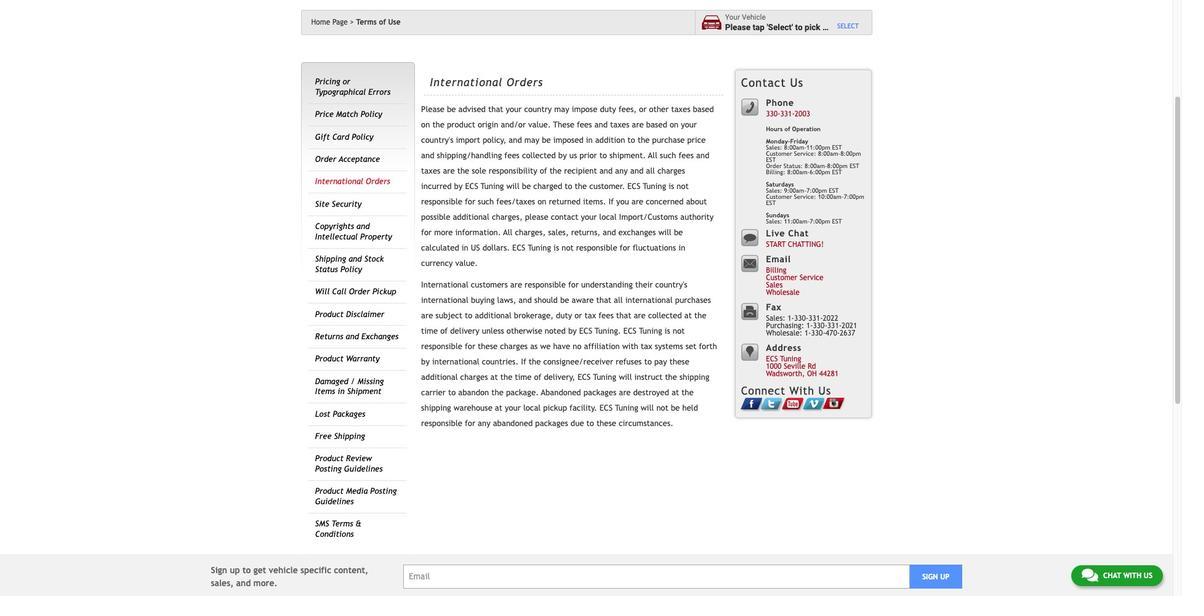 Task type: locate. For each thing, give the bounding box(es) containing it.
status
[[315, 265, 338, 274]]

2 vertical spatial additional
[[421, 373, 458, 382]]

in inside damaged / missing items in shipment
[[338, 387, 345, 396]]

at right destroyed
[[672, 388, 679, 397]]

4 product from the top
[[315, 487, 344, 496]]

international inside international customers are responsible for understanding their country's international buying laws, and should be aware that all international purchases are subject to additional brokerage, duty or tax fees that are collected at the time of delivery unless otherwise noted by ecs tuning. ecs tuning is not responsible for these charges as we have no affiliation with tax systems set forth by international countries. if the consignee/receiver refuses to pay these additional charges at the time of delivery, ecs tuning will instruct the shipping carrier to abandon the package. abandoned packages are destroyed at the shipping warehouse at your local pickup facility. ecs tuning will not be held responsible for any abandoned packages due to these circumstances.
[[421, 280, 469, 290]]

8:00pm down 11:00pm at the right top
[[828, 163, 848, 169]]

please inside please be advised that your country may impose duty fees, or other taxes based on the product origin and/or value. these fees and taxes are based on your country's import policy, and may be imposed in addition to the purchase price and shipping/handling fees collected by us prior to shipment. all such fees and taxes are the sole responsibility of the recipient and any and all charges incurred by ecs tuning will be charged to the customer. ecs tuning is not responsible for such fees/taxes on returned items. if you are concerned about possible additional charges, please contact your local import/customs authority for more information. all charges, sales, returns, and exchanges will be calculated in us dollars. ecs tuning is not responsible for fluctuations in currency value.
[[421, 105, 445, 114]]

held
[[683, 404, 698, 413]]

/
[[351, 377, 355, 386]]

est
[[833, 144, 842, 151], [766, 156, 776, 163], [850, 163, 860, 169], [833, 169, 842, 176], [829, 187, 839, 194], [766, 200, 776, 206], [833, 218, 842, 225]]

2 horizontal spatial charges
[[658, 166, 685, 176]]

order acceptance
[[315, 155, 380, 164]]

and up incurred
[[421, 151, 435, 160]]

duty inside international customers are responsible for understanding their country's international buying laws, and should be aware that all international purchases are subject to additional brokerage, duty or tax fees that are collected at the time of delivery unless otherwise noted by ecs tuning. ecs tuning is not responsible for these charges as we have no affiliation with tax systems set forth by international countries. if the consignee/receiver refuses to pay these additional charges at the time of delivery, ecs tuning will instruct the shipping carrier to abandon the package. abandoned packages are destroyed at the shipping warehouse at your local pickup facility. ecs tuning will not be held responsible for any abandoned packages due to these circumstances.
[[556, 311, 572, 320]]

international orders down order acceptance
[[315, 177, 390, 186]]

more
[[434, 228, 453, 237]]

0 vertical spatial local
[[599, 213, 617, 222]]

1 vertical spatial all
[[614, 296, 623, 305]]

billing link
[[766, 266, 787, 275]]

by up 'carrier'
[[421, 357, 430, 367]]

be up fees/taxes
[[522, 182, 531, 191]]

shipping and stock status policy link
[[315, 255, 384, 274]]

your up the abandoned
[[505, 404, 521, 413]]

0 horizontal spatial local
[[523, 404, 541, 413]]

0 horizontal spatial sign
[[211, 565, 227, 575]]

tuning inside address ecs tuning 1000 seville rd wadsworth, oh 44281
[[780, 355, 802, 364]]

product disclaimer
[[315, 310, 384, 319]]

2 vertical spatial is
[[665, 327, 671, 336]]

1000
[[766, 362, 782, 371]]

site security link
[[315, 200, 362, 209]]

chat
[[789, 228, 809, 238], [1104, 572, 1122, 580]]

330- down 2022
[[812, 329, 826, 338]]

that inside please be advised that your country may impose duty fees, or other taxes based on the product origin and/or value. these fees and taxes are based on your country's import policy, and may be imposed in addition to the purchase price and shipping/handling fees collected by us prior to shipment. all such fees and taxes are the sole responsibility of the recipient and any and all charges incurred by ecs tuning will be charged to the customer. ecs tuning is not responsible for such fees/taxes on returned items. if you are concerned about possible additional charges, please contact your local import/customs authority for more information. all charges, sales, returns, and exchanges will be calculated in us dollars. ecs tuning is not responsible for fluctuations in currency value.
[[488, 105, 504, 114]]

their
[[635, 280, 653, 290]]

these down systems
[[670, 357, 690, 367]]

monday-
[[766, 138, 791, 145]]

product inside product review posting guidelines
[[315, 454, 344, 463]]

2 sales: from the top
[[766, 187, 783, 194]]

operation
[[792, 126, 821, 132]]

0 horizontal spatial charges
[[460, 373, 488, 382]]

0 vertical spatial tax
[[585, 311, 596, 320]]

and left more.
[[236, 578, 251, 588]]

local down items.
[[599, 213, 617, 222]]

1 vertical spatial please
[[421, 105, 445, 114]]

sign inside button
[[923, 573, 938, 581]]

contact us
[[741, 76, 804, 89]]

8:00am- down 11:00pm at the right top
[[805, 163, 828, 169]]

orders
[[507, 76, 543, 88], [366, 177, 390, 186]]

2 horizontal spatial taxes
[[671, 105, 691, 114]]

price
[[315, 110, 334, 119]]

1 vertical spatial packages
[[535, 419, 568, 428]]

may up 'these'
[[555, 105, 570, 114]]

8:00am- up status:
[[784, 144, 807, 151]]

0 vertical spatial collected
[[522, 151, 556, 160]]

0 vertical spatial if
[[609, 197, 614, 206]]

wholesale:
[[766, 329, 803, 338]]

service: down friday
[[794, 150, 817, 157]]

1- right wholesale:
[[805, 329, 812, 338]]

guidelines for review
[[344, 464, 383, 474]]

your vehicle please tap 'select' to pick a vehicle
[[725, 13, 856, 32]]

responsible up "should"
[[525, 280, 566, 290]]

to left get
[[243, 565, 251, 575]]

and up property
[[357, 222, 370, 231]]

get
[[254, 565, 266, 575]]

international down currency
[[421, 280, 469, 290]]

product for product review posting guidelines
[[315, 454, 344, 463]]

abandoned
[[493, 419, 533, 428]]

that up 'origin' at left
[[488, 105, 504, 114]]

vehicle
[[829, 22, 856, 32], [269, 565, 298, 575]]

are
[[632, 120, 644, 129], [443, 166, 455, 176], [632, 197, 644, 206], [511, 280, 522, 290], [421, 311, 433, 320], [634, 311, 646, 320], [619, 388, 631, 397]]

guidelines inside product review posting guidelines
[[344, 464, 383, 474]]

0 vertical spatial these
[[478, 342, 498, 351]]

1 vertical spatial sales,
[[211, 578, 234, 588]]

service:
[[794, 150, 817, 157], [794, 193, 817, 200]]

fees/taxes
[[497, 197, 535, 206]]

1 vertical spatial guidelines
[[315, 497, 354, 506]]

connect
[[741, 384, 786, 397]]

vehicle inside "sign up to get vehicle specific content, sales, and more."
[[269, 565, 298, 575]]

guidelines inside product media posting guidelines
[[315, 497, 354, 506]]

sales, left more.
[[211, 578, 234, 588]]

incurred
[[421, 182, 452, 191]]

are left subject
[[421, 311, 433, 320]]

shipment
[[347, 387, 382, 396]]

all
[[646, 166, 655, 176], [614, 296, 623, 305]]

sign for sign up
[[923, 573, 938, 581]]

intellectual
[[315, 232, 358, 241]]

customers
[[471, 280, 508, 290]]

8:00am- up 9:00am-
[[788, 169, 810, 176]]

all up dollars.
[[503, 228, 513, 237]]

0 horizontal spatial packages
[[535, 419, 568, 428]]

3 sales: from the top
[[766, 218, 783, 225]]

0 vertical spatial policy
[[361, 110, 382, 119]]

responsible down 'carrier'
[[421, 419, 463, 428]]

0 horizontal spatial terms
[[332, 519, 353, 529]]

2 horizontal spatial or
[[639, 105, 647, 114]]

any inside international customers are responsible for understanding their country's international buying laws, and should be aware that all international purchases are subject to additional brokerage, duty or tax fees that are collected at the time of delivery unless otherwise noted by ecs tuning. ecs tuning is not responsible for these charges as we have no affiliation with tax systems set forth by international countries. if the consignee/receiver refuses to pay these additional charges at the time of delivery, ecs tuning will instruct the shipping carrier to abandon the package. abandoned packages are destroyed at the shipping warehouse at your local pickup facility. ecs tuning will not be held responsible for any abandoned packages due to these circumstances.
[[478, 419, 491, 428]]

0 horizontal spatial country's
[[421, 136, 454, 145]]

tap
[[753, 22, 765, 32]]

phone 330-331-2003
[[766, 97, 811, 118]]

will
[[507, 182, 520, 191], [659, 228, 672, 237], [619, 373, 632, 382], [641, 404, 654, 413]]

possible
[[421, 213, 451, 222]]

posting for product media posting guidelines
[[370, 487, 397, 496]]

1 vertical spatial international orders
[[315, 177, 390, 186]]

1 horizontal spatial local
[[599, 213, 617, 222]]

orders up "country"
[[507, 76, 543, 88]]

time down subject
[[421, 327, 438, 336]]

the
[[433, 120, 445, 129], [638, 136, 650, 145], [457, 166, 470, 176], [550, 166, 562, 176], [575, 182, 587, 191], [695, 311, 707, 320], [529, 357, 541, 367], [501, 373, 513, 382], [665, 373, 677, 382], [492, 388, 504, 397], [682, 388, 694, 397]]

product
[[315, 310, 344, 319], [315, 354, 344, 364], [315, 454, 344, 463], [315, 487, 344, 496]]

2 customer from the top
[[766, 193, 793, 200]]

delivery,
[[544, 373, 575, 382]]

44281
[[820, 370, 839, 378]]

your inside international customers are responsible for understanding their country's international buying laws, and should be aware that all international purchases are subject to additional brokerage, duty or tax fees that are collected at the time of delivery unless otherwise noted by ecs tuning. ecs tuning is not responsible for these charges as we have no affiliation with tax systems set forth by international countries. if the consignee/receiver refuses to pay these additional charges at the time of delivery, ecs tuning will instruct the shipping carrier to abandon the package. abandoned packages are destroyed at the shipping warehouse at your local pickup facility. ecs tuning will not be held responsible for any abandoned packages due to these circumstances.
[[505, 404, 521, 413]]

posting for product review posting guidelines
[[315, 464, 342, 474]]

sign for sign up to get vehicle specific content, sales, and more.
[[211, 565, 227, 575]]

0 vertical spatial chat
[[789, 228, 809, 238]]

sign up button
[[910, 565, 962, 589]]

if
[[609, 197, 614, 206], [521, 357, 527, 367]]

shipping inside shipping and stock status policy
[[315, 255, 346, 264]]

lost packages
[[315, 409, 365, 419]]

wholesale
[[766, 288, 800, 297]]

1 vertical spatial may
[[525, 136, 540, 145]]

0 vertical spatial international orders
[[430, 76, 543, 88]]

1 horizontal spatial us
[[819, 384, 832, 397]]

3 customer from the top
[[766, 274, 798, 282]]

up inside button
[[941, 573, 950, 581]]

1 horizontal spatial duty
[[600, 105, 616, 114]]

vehicle up more.
[[269, 565, 298, 575]]

product down returns
[[315, 354, 344, 364]]

1 vertical spatial service:
[[794, 193, 817, 200]]

ecs inside address ecs tuning 1000 seville rd wadsworth, oh 44281
[[766, 355, 778, 364]]

1 vertical spatial any
[[478, 419, 491, 428]]

0 horizontal spatial any
[[478, 419, 491, 428]]

seville
[[784, 362, 806, 371]]

0 horizontal spatial posting
[[315, 464, 342, 474]]

1 horizontal spatial up
[[941, 573, 950, 581]]

1 vertical spatial posting
[[370, 487, 397, 496]]

sundays
[[766, 212, 790, 219]]

on left product
[[421, 120, 430, 129]]

1 vertical spatial terms
[[332, 519, 353, 529]]

2 product from the top
[[315, 354, 344, 364]]

ecs right tuning.
[[624, 327, 637, 336]]

no
[[573, 342, 582, 351]]

site security
[[315, 200, 362, 209]]

1 horizontal spatial 331-
[[809, 314, 823, 323]]

1 vertical spatial duty
[[556, 311, 572, 320]]

ecs down the consignee/receiver
[[578, 373, 591, 382]]

will
[[315, 287, 330, 296]]

packages
[[333, 409, 365, 419]]

1 product from the top
[[315, 310, 344, 319]]

0 horizontal spatial sales,
[[211, 578, 234, 588]]

1 horizontal spatial may
[[555, 105, 570, 114]]

1 horizontal spatial on
[[538, 197, 547, 206]]

0 vertical spatial international
[[430, 76, 503, 88]]

0 vertical spatial please
[[725, 22, 751, 32]]

these
[[553, 120, 575, 129]]

select
[[838, 22, 859, 29]]

1 vertical spatial policy
[[352, 132, 374, 141]]

and inside "sign up to get vehicle specific content, sales, and more."
[[236, 578, 251, 588]]

shipping down set on the right bottom of the page
[[680, 373, 710, 382]]

1 vertical spatial all
[[503, 228, 513, 237]]

2 horizontal spatial that
[[616, 311, 632, 320]]

0 horizontal spatial up
[[230, 565, 240, 575]]

1 vertical spatial us
[[819, 384, 832, 397]]

tax left systems
[[641, 342, 653, 351]]

0 horizontal spatial collected
[[522, 151, 556, 160]]

chat with us link
[[1072, 565, 1164, 586]]

and inside shipping and stock status policy
[[349, 255, 362, 264]]

2 vertical spatial taxes
[[421, 166, 441, 176]]

to up shipment.
[[628, 136, 635, 145]]

charged
[[534, 182, 563, 191]]

please
[[725, 22, 751, 32], [421, 105, 445, 114]]

international
[[430, 76, 503, 88], [315, 177, 363, 186], [421, 280, 469, 290]]

collected inside please be advised that your country may impose duty fees, or other taxes based on the product origin and/or value. these fees and taxes are based on your country's import policy, and may be imposed in addition to the purchase price and shipping/handling fees collected by us prior to shipment. all such fees and taxes are the sole responsibility of the recipient and any and all charges incurred by ecs tuning will be charged to the customer. ecs tuning is not responsible for such fees/taxes on returned items. if you are concerned about possible additional charges, please contact your local import/customs authority for more information. all charges, sales, returns, and exchanges will be calculated in us dollars. ecs tuning is not responsible for fluctuations in currency value.
[[522, 151, 556, 160]]

7:00pm down 10:00am-
[[810, 218, 831, 225]]

countries.
[[482, 357, 519, 367]]

with right comments image
[[1124, 572, 1142, 580]]

of inside 'hours of operation monday-friday sales: 8:00am-11:00pm est customer service: 8:00am-8:00pm est order status: 8:00am-8:00pm est billing: 8:00am-6:00pm est saturdays sales: 9:00am-7:00pm est customer service: 10:00am-7:00pm est sundays sales: 11:00am-7:00pm est'
[[785, 126, 791, 132]]

1 vertical spatial shipping
[[334, 432, 365, 441]]

us
[[790, 76, 804, 89], [819, 384, 832, 397], [1144, 572, 1153, 580]]

refuses
[[616, 357, 642, 367]]

sales, down contact at the top
[[548, 228, 569, 237]]

gift card policy
[[315, 132, 374, 141]]

0 vertical spatial duty
[[600, 105, 616, 114]]

based up price
[[693, 105, 714, 114]]

set
[[686, 342, 697, 351]]

1 vertical spatial charges,
[[515, 228, 546, 237]]

0 vertical spatial us
[[790, 76, 804, 89]]

the down purchases
[[695, 311, 707, 320]]

product inside product media posting guidelines
[[315, 487, 344, 496]]

service: left 10:00am-
[[794, 193, 817, 200]]

exchanges
[[619, 228, 656, 237]]

1 vertical spatial vehicle
[[269, 565, 298, 575]]

local inside international customers are responsible for understanding their country's international buying laws, and should be aware that all international purchases are subject to additional brokerage, duty or tax fees that are collected at the time of delivery unless otherwise noted by ecs tuning. ecs tuning is not responsible for these charges as we have no affiliation with tax systems set forth by international countries. if the consignee/receiver refuses to pay these additional charges at the time of delivery, ecs tuning will instruct the shipping carrier to abandon the package. abandoned packages are destroyed at the shipping warehouse at your local pickup facility. ecs tuning will not be held responsible for any abandoned packages due to these circumstances.
[[523, 404, 541, 413]]

contact
[[741, 76, 786, 89]]

all inside international customers are responsible for understanding their country's international buying laws, and should be aware that all international purchases are subject to additional brokerage, duty or tax fees that are collected at the time of delivery unless otherwise noted by ecs tuning. ecs tuning is not responsible for these charges as we have no affiliation with tax systems set forth by international countries. if the consignee/receiver refuses to pay these additional charges at the time of delivery, ecs tuning will instruct the shipping carrier to abandon the package. abandoned packages are destroyed at the shipping warehouse at your local pickup facility. ecs tuning will not be held responsible for any abandoned packages due to these circumstances.
[[614, 296, 623, 305]]

guidelines down 'media'
[[315, 497, 354, 506]]

0 vertical spatial customer
[[766, 150, 793, 157]]

331-
[[781, 110, 795, 118], [809, 314, 823, 323], [828, 322, 842, 330]]

tuning down sole
[[481, 182, 504, 191]]

0 vertical spatial additional
[[453, 213, 490, 222]]

policy,
[[483, 136, 507, 145]]

additional inside please be advised that your country may impose duty fees, or other taxes based on the product origin and/or value. these fees and taxes are based on your country's import policy, and may be imposed in addition to the purchase price and shipping/handling fees collected by us prior to shipment. all such fees and taxes are the sole responsibility of the recipient and any and all charges incurred by ecs tuning will be charged to the customer. ecs tuning is not responsible for such fees/taxes on returned items. if you are concerned about possible additional charges, please contact your local import/customs authority for more information. all charges, sales, returns, and exchanges will be calculated in us dollars. ecs tuning is not responsible for fluctuations in currency value.
[[453, 213, 490, 222]]

or up typographical
[[343, 77, 351, 86]]

1 horizontal spatial with
[[1124, 572, 1142, 580]]

3 product from the top
[[315, 454, 344, 463]]

1 horizontal spatial based
[[693, 105, 714, 114]]

tuning up "circumstances."
[[615, 404, 639, 413]]

0 vertical spatial shipping
[[315, 255, 346, 264]]

2 vertical spatial customer
[[766, 274, 798, 282]]

that up tuning.
[[616, 311, 632, 320]]

us
[[570, 151, 577, 160]]

policy right the 'card'
[[352, 132, 374, 141]]

not up about at the right
[[677, 182, 689, 191]]

taxes right other
[[671, 105, 691, 114]]

for
[[465, 197, 476, 206], [421, 228, 432, 237], [620, 243, 631, 253], [568, 280, 579, 290], [465, 342, 476, 351], [465, 419, 476, 428]]

buying
[[471, 296, 495, 305]]

1 horizontal spatial sales,
[[548, 228, 569, 237]]

wholesale link
[[766, 288, 800, 297]]

1 horizontal spatial terms
[[356, 18, 377, 26]]

of inside please be advised that your country may impose duty fees, or other taxes based on the product origin and/or value. these fees and taxes are based on your country's import policy, and may be imposed in addition to the purchase price and shipping/handling fees collected by us prior to shipment. all such fees and taxes are the sole responsibility of the recipient and any and all charges incurred by ecs tuning will be charged to the customer. ecs tuning is not responsible for such fees/taxes on returned items. if you are concerned about possible additional charges, please contact your local import/customs authority for more information. all charges, sales, returns, and exchanges will be calculated in us dollars. ecs tuning is not responsible for fluctuations in currency value.
[[540, 166, 547, 176]]

to inside the your vehicle please tap 'select' to pick a vehicle
[[796, 22, 803, 32]]

330- down the phone
[[766, 110, 781, 118]]

more.
[[254, 578, 278, 588]]

2 horizontal spatial us
[[1144, 572, 1153, 580]]

copyrights and intellectual property
[[315, 222, 392, 241]]

taxes up incurred
[[421, 166, 441, 176]]

sales: inside the fax sales: 1-330-331-2022 purchasing: 1-330-331-2021 wholesale: 1-330-470-2637
[[766, 314, 786, 323]]

and inside international customers are responsible for understanding their country's international buying laws, and should be aware that all international purchases are subject to additional brokerage, duty or tax fees that are collected at the time of delivery unless otherwise noted by ecs tuning. ecs tuning is not responsible for these charges as we have no affiliation with tax systems set forth by international countries. if the consignee/receiver refuses to pay these additional charges at the time of delivery, ecs tuning will instruct the shipping carrier to abandon the package. abandoned packages are destroyed at the shipping warehouse at your local pickup facility. ecs tuning will not be held responsible for any abandoned packages due to these circumstances.
[[519, 296, 532, 305]]

gift card policy link
[[315, 132, 374, 141]]

sales, inside "sign up to get vehicle specific content, sales, and more."
[[211, 578, 234, 588]]

0 vertical spatial posting
[[315, 464, 342, 474]]

to left the pick
[[796, 22, 803, 32]]

sales, inside please be advised that your country may impose duty fees, or other taxes based on the product origin and/or value. these fees and taxes are based on your country's import policy, and may be imposed in addition to the purchase price and shipping/handling fees collected by us prior to shipment. all such fees and taxes are the sole responsibility of the recipient and any and all charges incurred by ecs tuning will be charged to the customer. ecs tuning is not responsible for such fees/taxes on returned items. if you are concerned about possible additional charges, please contact your local import/customs authority for more information. all charges, sales, returns, and exchanges will be calculated in us dollars. ecs tuning is not responsible for fluctuations in currency value.
[[548, 228, 569, 237]]

all inside please be advised that your country may impose duty fees, or other taxes based on the product origin and/or value. these fees and taxes are based on your country's import policy, and may be imposed in addition to the purchase price and shipping/handling fees collected by us prior to shipment. all such fees and taxes are the sole responsibility of the recipient and any and all charges incurred by ecs tuning will be charged to the customer. ecs tuning is not responsible for such fees/taxes on returned items. if you are concerned about possible additional charges, please contact your local import/customs authority for more information. all charges, sales, returns, and exchanges will be calculated in us dollars. ecs tuning is not responsible for fluctuations in currency value.
[[646, 166, 655, 176]]

if inside international customers are responsible for understanding their country's international buying laws, and should be aware that all international purchases are subject to additional brokerage, duty or tax fees that are collected at the time of delivery unless otherwise noted by ecs tuning. ecs tuning is not responsible for these charges as we have no affiliation with tax systems set forth by international countries. if the consignee/receiver refuses to pay these additional charges at the time of delivery, ecs tuning will instruct the shipping carrier to abandon the package. abandoned packages are destroyed at the shipping warehouse at your local pickup facility. ecs tuning will not be held responsible for any abandoned packages due to these circumstances.
[[521, 357, 527, 367]]

call
[[332, 287, 347, 296]]

these down facility.
[[597, 419, 617, 428]]

to up returned
[[565, 182, 573, 191]]

331- inside 'phone 330-331-2003'
[[781, 110, 795, 118]]

0 vertical spatial value.
[[529, 120, 551, 129]]

posting inside product media posting guidelines
[[370, 487, 397, 496]]

up inside "sign up to get vehicle specific content, sales, and more."
[[230, 565, 240, 575]]

guidelines for media
[[315, 497, 354, 506]]

the left product
[[433, 120, 445, 129]]

1 horizontal spatial sign
[[923, 573, 938, 581]]

1 horizontal spatial orders
[[507, 76, 543, 88]]

0 horizontal spatial taxes
[[421, 166, 441, 176]]

2 horizontal spatial 331-
[[828, 322, 842, 330]]

shipping down packages
[[334, 432, 365, 441]]

product disclaimer link
[[315, 310, 384, 319]]

please
[[525, 213, 549, 222]]

1 vertical spatial taxes
[[610, 120, 630, 129]]

0 horizontal spatial please
[[421, 105, 445, 114]]

chat down 11:00am-
[[789, 228, 809, 238]]

value. down "us"
[[456, 259, 478, 268]]

order inside 'hours of operation monday-friday sales: 8:00am-11:00pm est customer service: 8:00am-8:00pm est order status: 8:00am-8:00pm est billing: 8:00am-6:00pm est saturdays sales: 9:00am-7:00pm est customer service: 10:00am-7:00pm est sundays sales: 11:00am-7:00pm est'
[[766, 163, 782, 169]]

2 horizontal spatial order
[[766, 163, 782, 169]]

local down package.
[[523, 404, 541, 413]]

address ecs tuning 1000 seville rd wadsworth, oh 44281
[[766, 342, 839, 378]]

1 sales: from the top
[[766, 144, 783, 151]]

on up please
[[538, 197, 547, 206]]

order right call at the top of page
[[349, 287, 370, 296]]

pricing or typographical errors link
[[315, 77, 391, 97]]

with up refuses
[[623, 342, 639, 351]]

international
[[421, 296, 469, 305], [626, 296, 673, 305], [432, 357, 480, 367]]

1 horizontal spatial value.
[[529, 120, 551, 129]]

responsible down incurred
[[421, 197, 463, 206]]

1 horizontal spatial all
[[646, 166, 655, 176]]

home
[[311, 18, 330, 26]]

acceptance
[[339, 155, 380, 164]]

charges inside please be advised that your country may impose duty fees, or other taxes based on the product origin and/or value. these fees and taxes are based on your country's import policy, and may be imposed in addition to the purchase price and shipping/handling fees collected by us prior to shipment. all such fees and taxes are the sole responsibility of the recipient and any and all charges incurred by ecs tuning will be charged to the customer. ecs tuning is not responsible for such fees/taxes on returned items. if you are concerned about possible additional charges, please contact your local import/customs authority for more information. all charges, sales, returns, and exchanges will be calculated in us dollars. ecs tuning is not responsible for fluctuations in currency value.
[[658, 166, 685, 176]]

1 horizontal spatial posting
[[370, 487, 397, 496]]

sole
[[472, 166, 486, 176]]

1 horizontal spatial please
[[725, 22, 751, 32]]

0 horizontal spatial with
[[623, 342, 639, 351]]

will up "circumstances."
[[641, 404, 654, 413]]

abandon
[[458, 388, 489, 397]]

and up brokerage,
[[519, 296, 532, 305]]

ecs right facility.
[[600, 404, 613, 413]]

with
[[623, 342, 639, 351], [1124, 572, 1142, 580]]

posting inside product review posting guidelines
[[315, 464, 342, 474]]

us down 44281
[[819, 384, 832, 397]]

product for product warranty
[[315, 354, 344, 364]]

as
[[530, 342, 538, 351]]

2637
[[840, 329, 856, 338]]

charges, down fees/taxes
[[492, 213, 523, 222]]

sign inside "sign up to get vehicle specific content, sales, and more."
[[211, 565, 227, 575]]

1 vertical spatial tax
[[641, 342, 653, 351]]

0 horizontal spatial such
[[478, 197, 494, 206]]

shipping down 'carrier'
[[421, 404, 451, 413]]

policy inside shipping and stock status policy
[[341, 265, 362, 274]]

0 horizontal spatial chat
[[789, 228, 809, 238]]

comments image
[[1082, 568, 1099, 583]]

2 vertical spatial us
[[1144, 572, 1153, 580]]

your up and/or
[[506, 105, 522, 114]]

2 vertical spatial policy
[[341, 265, 362, 274]]

on up purchase
[[670, 120, 679, 129]]

1 horizontal spatial shipping
[[680, 373, 710, 382]]

or inside international customers are responsible for understanding their country's international buying laws, and should be aware that all international purchases are subject to additional brokerage, duty or tax fees that are collected at the time of delivery unless otherwise noted by ecs tuning. ecs tuning is not responsible for these charges as we have no affiliation with tax systems set forth by international countries. if the consignee/receiver refuses to pay these additional charges at the time of delivery, ecs tuning will instruct the shipping carrier to abandon the package. abandoned packages are destroyed at the shipping warehouse at your local pickup facility. ecs tuning will not be held responsible for any abandoned packages due to these circumstances.
[[575, 311, 582, 320]]

recipient
[[564, 166, 597, 176]]

collected up systems
[[648, 311, 682, 320]]

order down gift
[[315, 155, 336, 164]]

lost
[[315, 409, 330, 419]]

1 horizontal spatial any
[[615, 166, 628, 176]]

oh
[[808, 370, 817, 378]]

2 vertical spatial these
[[597, 419, 617, 428]]

4 sales: from the top
[[766, 314, 786, 323]]

of up charged
[[540, 166, 547, 176]]

0 horizontal spatial may
[[525, 136, 540, 145]]



Task type: vqa. For each thing, say whether or not it's contained in the screenshot.
the all within International customers are responsible for understanding their country's international buying laws, and should be aware that all international purchases are subject to additional brokerage, duty or tax fees that are collected at the time of delivery unless otherwise noted by ECS Tuning. ECS Tuning is not responsible for these charges as we have no affiliation with tax systems set forth by international countries. If the consignee/receiver refuses to pay these additional charges at the time of delivery, ECS Tuning will instruct the shipping carrier to abandon the package. Abandoned packages are destroyed at the shipping warehouse at your local pickup facility. ECS Tuning will not be held responsible for any abandoned packages due to these circumstances.
yes



Task type: describe. For each thing, give the bounding box(es) containing it.
2 vertical spatial charges
[[460, 373, 488, 382]]

to inside "sign up to get vehicle specific content, sales, and more."
[[243, 565, 251, 575]]

0 horizontal spatial all
[[503, 228, 513, 237]]

330- up wholesale:
[[795, 314, 809, 323]]

up for sign up to get vehicle specific content, sales, and more.
[[230, 565, 240, 575]]

be up product
[[447, 105, 456, 114]]

for down exchanges
[[620, 243, 631, 253]]

product review posting guidelines
[[315, 454, 383, 474]]

0 vertical spatial orders
[[507, 76, 543, 88]]

purchase
[[652, 136, 685, 145]]

not down destroyed
[[657, 404, 669, 413]]

for left more
[[421, 228, 432, 237]]

by left the 'us'
[[559, 151, 567, 160]]

hours of operation monday-friday sales: 8:00am-11:00pm est customer service: 8:00am-8:00pm est order status: 8:00am-8:00pm est billing: 8:00am-6:00pm est saturdays sales: 9:00am-7:00pm est customer service: 10:00am-7:00pm est sundays sales: 11:00am-7:00pm est
[[766, 126, 865, 225]]

returns
[[315, 332, 343, 341]]

fees inside international customers are responsible for understanding their country's international buying laws, and should be aware that all international purchases are subject to additional brokerage, duty or tax fees that are collected at the time of delivery unless otherwise noted by ecs tuning. ecs tuning is not responsible for these charges as we have no affiliation with tax systems set forth by international countries. if the consignee/receiver refuses to pay these additional charges at the time of delivery, ecs tuning will instruct the shipping carrier to abandon the package. abandoned packages are destroyed at the shipping warehouse at your local pickup facility. ecs tuning will not be held responsible for any abandoned packages due to these circumstances.
[[599, 311, 614, 320]]

the right "abandon"
[[492, 388, 504, 397]]

damaged / missing items in shipment
[[315, 377, 384, 396]]

with
[[790, 384, 815, 397]]

aware
[[572, 296, 594, 305]]

1 vertical spatial such
[[478, 197, 494, 206]]

international down their
[[626, 296, 673, 305]]

dollars.
[[483, 243, 510, 253]]

copyrights
[[315, 222, 354, 231]]

ecs right dollars.
[[513, 243, 526, 253]]

if inside please be advised that your country may impose duty fees, or other taxes based on the product origin and/or value. these fees and taxes are based on your country's import policy, and may be imposed in addition to the purchase price and shipping/handling fees collected by us prior to shipment. all such fees and taxes are the sole responsibility of the recipient and any and all charges incurred by ecs tuning will be charged to the customer. ecs tuning is not responsible for such fees/taxes on returned items. if you are concerned about possible additional charges, please contact your local import/customs authority for more information. all charges, sales, returns, and exchanges will be calculated in us dollars. ecs tuning is not responsible for fluctuations in currency value.
[[609, 197, 614, 206]]

0 horizontal spatial order
[[315, 155, 336, 164]]

impose
[[572, 105, 598, 114]]

1 vertical spatial is
[[554, 243, 559, 253]]

2 horizontal spatial these
[[670, 357, 690, 367]]

of down subject
[[441, 327, 448, 336]]

and right returns,
[[603, 228, 616, 237]]

0 vertical spatial time
[[421, 327, 438, 336]]

not down returns,
[[562, 243, 574, 253]]

1 customer from the top
[[766, 150, 793, 157]]

the up shipment.
[[638, 136, 650, 145]]

2 service: from the top
[[794, 193, 817, 200]]

billing:
[[766, 169, 786, 176]]

will down refuses
[[619, 373, 632, 382]]

fees down price
[[679, 151, 694, 160]]

the down pay
[[665, 373, 677, 382]]

1 vertical spatial charges
[[500, 342, 528, 351]]

fees down impose
[[577, 120, 592, 129]]

1 horizontal spatial all
[[648, 151, 658, 160]]

by up no
[[568, 327, 577, 336]]

1 vertical spatial orders
[[366, 177, 390, 186]]

customer service link
[[766, 274, 824, 282]]

sign up
[[923, 573, 950, 581]]

your
[[725, 13, 740, 22]]

be left "imposed"
[[542, 136, 551, 145]]

or inside 'pricing or typographical errors'
[[343, 77, 351, 86]]

us for connect
[[819, 384, 832, 397]]

1 horizontal spatial that
[[597, 296, 612, 305]]

page
[[333, 18, 348, 26]]

vehicle inside the your vehicle please tap 'select' to pick a vehicle
[[829, 22, 856, 32]]

terms inside sms terms & conditions
[[332, 519, 353, 529]]

7:00pm right 9:00am-
[[844, 193, 865, 200]]

warehouse
[[454, 404, 493, 413]]

of left 'use'
[[379, 18, 386, 26]]

order acceptance link
[[315, 155, 380, 164]]

ecs down sole
[[465, 182, 478, 191]]

due
[[571, 419, 584, 428]]

will call order pickup link
[[315, 287, 396, 296]]

please be advised that your country may impose duty fees, or other taxes based on the product origin and/or value. these fees and taxes are based on your country's import policy, and may be imposed in addition to the purchase price and shipping/handling fees collected by us prior to shipment. all such fees and taxes are the sole responsibility of the recipient and any and all charges incurred by ecs tuning will be charged to the customer. ecs tuning is not responsible for such fees/taxes on returned items. if you are concerned about possible additional charges, please contact your local import/customs authority for more information. all charges, sales, returns, and exchanges will be calculated in us dollars. ecs tuning is not responsible for fluctuations in currency value.
[[421, 105, 714, 268]]

of left delivery,
[[534, 373, 542, 382]]

prior
[[580, 151, 597, 160]]

to right 'carrier'
[[448, 388, 456, 397]]

at up the abandoned
[[495, 404, 503, 413]]

product for product disclaimer
[[315, 310, 344, 319]]

product for product media posting guidelines
[[315, 487, 344, 496]]

wadsworth,
[[766, 370, 805, 378]]

1 horizontal spatial taxes
[[610, 120, 630, 129]]

1 horizontal spatial such
[[660, 151, 676, 160]]

sms terms & conditions link
[[315, 519, 361, 539]]

by right incurred
[[454, 182, 463, 191]]

calculated
[[421, 243, 459, 253]]

Email email field
[[403, 565, 910, 589]]

and down shipment.
[[631, 166, 644, 176]]

systems
[[655, 342, 683, 351]]

addition
[[595, 136, 625, 145]]

the up charged
[[550, 166, 562, 176]]

be left held
[[671, 404, 680, 413]]

have
[[553, 342, 571, 351]]

at down purchases
[[685, 311, 692, 320]]

for down warehouse in the left bottom of the page
[[465, 419, 476, 428]]

international customers are responsible for understanding their country's international buying laws, and should be aware that all international purchases are subject to additional brokerage, duty or tax fees that are collected at the time of delivery unless otherwise noted by ecs tuning. ecs tuning is not responsible for these charges as we have no affiliation with tax systems set forth by international countries. if the consignee/receiver refuses to pay these additional charges at the time of delivery, ecs tuning will instruct the shipping carrier to abandon the package. abandoned packages are destroyed at the shipping warehouse at your local pickup facility. ecs tuning will not be held responsible for any abandoned packages due to these circumstances.
[[421, 280, 717, 428]]

or inside please be advised that your country may impose duty fees, or other taxes based on the product origin and/or value. these fees and taxes are based on your country's import policy, and may be imposed in addition to the purchase price and shipping/handling fees collected by us prior to shipment. all such fees and taxes are the sole responsibility of the recipient and any and all charges incurred by ecs tuning will be charged to the customer. ecs tuning is not responsible for such fees/taxes on returned items. if you are concerned about possible additional charges, please contact your local import/customs authority for more information. all charges, sales, returns, and exchanges will be calculated in us dollars. ecs tuning is not responsible for fluctuations in currency value.
[[639, 105, 647, 114]]

the up held
[[682, 388, 694, 397]]

for down delivery
[[465, 342, 476, 351]]

to up delivery
[[465, 311, 473, 320]]

international down delivery
[[432, 357, 480, 367]]

ecs up you
[[628, 182, 641, 191]]

shipment.
[[610, 151, 646, 160]]

and up customer.
[[600, 166, 613, 176]]

destroyed
[[634, 388, 669, 397]]

1 horizontal spatial these
[[597, 419, 617, 428]]

brokerage,
[[514, 311, 554, 320]]

0 horizontal spatial us
[[790, 76, 804, 89]]

with inside international customers are responsible for understanding their country's international buying laws, and should be aware that all international purchases are subject to additional brokerage, duty or tax fees that are collected at the time of delivery unless otherwise noted by ecs tuning. ecs tuning is not responsible for these charges as we have no affiliation with tax systems set forth by international countries. if the consignee/receiver refuses to pay these additional charges at the time of delivery, ecs tuning will instruct the shipping carrier to abandon the package. abandoned packages are destroyed at the shipping warehouse at your local pickup facility. ecs tuning will not be held responsible for any abandoned packages due to these circumstances.
[[623, 342, 639, 351]]

and down product disclaimer
[[346, 332, 359, 341]]

product warranty link
[[315, 354, 380, 364]]

1 horizontal spatial time
[[515, 373, 532, 382]]

pickup
[[373, 287, 396, 296]]

1- up wholesale:
[[788, 314, 795, 323]]

your up price
[[681, 120, 697, 129]]

local inside please be advised that your country may impose duty fees, or other taxes based on the product origin and/or value. these fees and taxes are based on your country's import policy, and may be imposed in addition to the purchase price and shipping/handling fees collected by us prior to shipment. all such fees and taxes are the sole responsibility of the recipient and any and all charges incurred by ecs tuning will be charged to the customer. ecs tuning is not responsible for such fees/taxes on returned items. if you are concerned about possible additional charges, please contact your local import/customs authority for more information. all charges, sales, returns, and exchanges will be calculated in us dollars. ecs tuning is not responsible for fluctuations in currency value.
[[599, 213, 617, 222]]

0 horizontal spatial based
[[646, 120, 668, 129]]

purchases
[[675, 296, 711, 305]]

330- left 2637
[[813, 322, 828, 330]]

at down countries.
[[491, 373, 498, 382]]

is inside international customers are responsible for understanding their country's international buying laws, and should be aware that all international purchases are subject to additional brokerage, duty or tax fees that are collected at the time of delivery unless otherwise noted by ecs tuning. ecs tuning is not responsible for these charges as we have no affiliation with tax systems set forth by international countries. if the consignee/receiver refuses to pay these additional charges at the time of delivery, ecs tuning will instruct the shipping carrier to abandon the package. abandoned packages are destroyed at the shipping warehouse at your local pickup facility. ecs tuning will not be held responsible for any abandoned packages due to these circumstances.
[[665, 327, 671, 336]]

for up information.
[[465, 197, 476, 206]]

up for sign up
[[941, 573, 950, 581]]

country's inside international customers are responsible for understanding their country's international buying laws, and should be aware that all international purchases are subject to additional brokerage, duty or tax fees that are collected at the time of delivery unless otherwise noted by ecs tuning. ecs tuning is not responsible for these charges as we have no affiliation with tax systems set forth by international countries. if the consignee/receiver refuses to pay these additional charges at the time of delivery, ecs tuning will instruct the shipping carrier to abandon the package. abandoned packages are destroyed at the shipping warehouse at your local pickup facility. ecs tuning will not be held responsible for any abandoned packages due to these circumstances.
[[656, 280, 688, 290]]

price match policy link
[[315, 110, 382, 119]]

to left pay
[[645, 357, 652, 367]]

terms of use
[[356, 18, 401, 26]]

site
[[315, 200, 329, 209]]

advised
[[459, 105, 486, 114]]

are down their
[[634, 311, 646, 320]]

ecs up no
[[579, 327, 593, 336]]

1 vertical spatial additional
[[475, 311, 512, 320]]

in left "us"
[[462, 243, 469, 253]]

and down price
[[696, 151, 710, 160]]

otherwise
[[507, 327, 543, 336]]

be down authority
[[674, 228, 683, 237]]

policy for price match policy
[[361, 110, 382, 119]]

1 horizontal spatial chat
[[1104, 572, 1122, 580]]

8:00am- up 6:00pm
[[818, 150, 841, 157]]

will up fluctuations
[[659, 228, 672, 237]]

media
[[346, 487, 368, 496]]

responsibility
[[489, 166, 538, 176]]

0 vertical spatial shipping
[[680, 373, 710, 382]]

the down recipient
[[575, 182, 587, 191]]

in up 'prior' on the top of page
[[586, 136, 593, 145]]

1 vertical spatial 8:00pm
[[828, 163, 848, 169]]

unless
[[482, 327, 504, 336]]

price match policy
[[315, 110, 382, 119]]

about
[[686, 197, 707, 206]]

home page
[[311, 18, 348, 26]]

are down fees,
[[632, 120, 644, 129]]

&
[[356, 519, 361, 529]]

0 vertical spatial may
[[555, 105, 570, 114]]

pricing
[[315, 77, 340, 86]]

duty inside please be advised that your country may impose duty fees, or other taxes based on the product origin and/or value. these fees and taxes are based on your country's import policy, and may be imposed in addition to the purchase price and shipping/handling fees collected by us prior to shipment. all such fees and taxes are the sole responsibility of the recipient and any and all charges incurred by ecs tuning will be charged to the customer. ecs tuning is not responsible for such fees/taxes on returned items. if you are concerned about possible additional charges, please contact your local import/customs authority for more information. all charges, sales, returns, and exchanges will be calculated in us dollars. ecs tuning is not responsible for fluctuations in currency value.
[[600, 105, 616, 114]]

tuning up concerned in the top of the page
[[643, 182, 666, 191]]

email
[[766, 254, 791, 264]]

0 vertical spatial taxes
[[671, 105, 691, 114]]

and down and/or
[[509, 136, 522, 145]]

1 horizontal spatial order
[[349, 287, 370, 296]]

any inside please be advised that your country may impose duty fees, or other taxes based on the product origin and/or value. these fees and taxes are based on your country's import policy, and may be imposed in addition to the purchase price and shipping/handling fees collected by us prior to shipment. all such fees and taxes are the sole responsibility of the recipient and any and all charges incurred by ecs tuning will be charged to the customer. ecs tuning is not responsible for such fees/taxes on returned items. if you are concerned about possible additional charges, please contact your local import/customs authority for more information. all charges, sales, returns, and exchanges will be calculated in us dollars. ecs tuning is not responsible for fluctuations in currency value.
[[615, 166, 628, 176]]

collected inside international customers are responsible for understanding their country's international buying laws, and should be aware that all international purchases are subject to additional brokerage, duty or tax fees that are collected at the time of delivery unless otherwise noted by ecs tuning. ecs tuning is not responsible for these charges as we have no affiliation with tax systems set forth by international countries. if the consignee/receiver refuses to pay these additional charges at the time of delivery, ecs tuning will instruct the shipping carrier to abandon the package. abandoned packages are destroyed at the shipping warehouse at your local pickup facility. ecs tuning will not be held responsible for any abandoned packages due to these circumstances.
[[648, 311, 682, 320]]

friday
[[790, 138, 809, 145]]

fees up responsibility
[[505, 151, 520, 160]]

product media posting guidelines link
[[315, 487, 397, 506]]

forth
[[699, 342, 717, 351]]

the down "as" at the bottom
[[529, 357, 541, 367]]

0 horizontal spatial shipping
[[421, 404, 451, 413]]

fax
[[766, 302, 782, 312]]

should
[[535, 296, 558, 305]]

free shipping
[[315, 432, 365, 441]]

330-331-2003 link
[[766, 110, 811, 118]]

0 vertical spatial based
[[693, 105, 714, 114]]

sales
[[766, 281, 783, 290]]

status:
[[784, 163, 803, 169]]

phone
[[766, 97, 794, 108]]

11:00pm
[[807, 144, 831, 151]]

to right due
[[587, 419, 594, 428]]

are left destroyed
[[619, 388, 631, 397]]

consignee/receiver
[[544, 357, 614, 367]]

please inside the your vehicle please tap 'select' to pick a vehicle
[[725, 22, 751, 32]]

policy for gift card policy
[[352, 132, 374, 141]]

sign up to get vehicle specific content, sales, and more.
[[211, 565, 368, 588]]

product media posting guidelines
[[315, 487, 397, 506]]

the down countries.
[[501, 373, 513, 382]]

email billing customer service sales wholesale
[[766, 254, 824, 297]]

1 horizontal spatial packages
[[584, 388, 617, 397]]

330- inside 'phone 330-331-2003'
[[766, 110, 781, 118]]

0 horizontal spatial on
[[421, 120, 430, 129]]

the left sole
[[457, 166, 470, 176]]

your up returns,
[[581, 213, 597, 222]]

laws,
[[497, 296, 516, 305]]

us for chat
[[1144, 572, 1153, 580]]

tuning down refuses
[[593, 373, 617, 382]]

abandoned
[[541, 388, 581, 397]]

tuning up systems
[[639, 327, 663, 336]]

2 vertical spatial that
[[616, 311, 632, 320]]

tuning down please
[[528, 243, 551, 253]]

select link
[[838, 22, 859, 30]]

1- left 2022
[[807, 322, 813, 330]]

1 vertical spatial with
[[1124, 572, 1142, 580]]

0 vertical spatial charges,
[[492, 213, 523, 222]]

be left aware
[[560, 296, 569, 305]]

fax sales: 1-330-331-2022 purchasing: 1-330-331-2021 wholesale: 1-330-470-2637
[[766, 302, 858, 338]]

2 horizontal spatial on
[[670, 120, 679, 129]]

not up systems
[[673, 327, 685, 336]]

1 horizontal spatial international orders
[[430, 76, 543, 88]]

1 service: from the top
[[794, 150, 817, 157]]

1 vertical spatial international
[[315, 177, 363, 186]]

for up aware
[[568, 280, 579, 290]]

are right you
[[632, 197, 644, 206]]

customer inside email billing customer service sales wholesale
[[766, 274, 798, 282]]

6:00pm
[[810, 169, 831, 176]]

conditions
[[315, 530, 354, 539]]

0 vertical spatial terms
[[356, 18, 377, 26]]

and up addition
[[595, 120, 608, 129]]

delivery
[[450, 327, 480, 336]]

are up laws,
[[511, 280, 522, 290]]

gift
[[315, 132, 330, 141]]

will down responsibility
[[507, 182, 520, 191]]

and inside copyrights and intellectual property
[[357, 222, 370, 231]]

facility.
[[570, 404, 597, 413]]

country's inside please be advised that your country may impose duty fees, or other taxes based on the product origin and/or value. these fees and taxes are based on your country's import policy, and may be imposed in addition to the purchase price and shipping/handling fees collected by us prior to shipment. all such fees and taxes are the sole responsibility of the recipient and any and all charges incurred by ecs tuning will be charged to the customer. ecs tuning is not responsible for such fees/taxes on returned items. if you are concerned about possible additional charges, please contact your local import/customs authority for more information. all charges, sales, returns, and exchanges will be calculated in us dollars. ecs tuning is not responsible for fluctuations in currency value.
[[421, 136, 454, 145]]

international up subject
[[421, 296, 469, 305]]

1 horizontal spatial tax
[[641, 342, 653, 351]]

0 vertical spatial 8:00pm
[[841, 150, 861, 157]]

chat inside 'live chat start chatting!'
[[789, 228, 809, 238]]

responsible down delivery
[[421, 342, 463, 351]]

returns,
[[571, 228, 601, 237]]

and/or
[[501, 120, 526, 129]]

other
[[649, 105, 669, 114]]

subject
[[436, 311, 463, 320]]

responsible down returns,
[[576, 243, 618, 253]]

0 vertical spatial is
[[669, 182, 675, 191]]

chat with us
[[1104, 572, 1153, 580]]

7:00pm down 6:00pm
[[807, 187, 827, 194]]

damaged
[[315, 377, 349, 386]]

0 horizontal spatial value.
[[456, 259, 478, 268]]

use
[[388, 18, 401, 26]]



